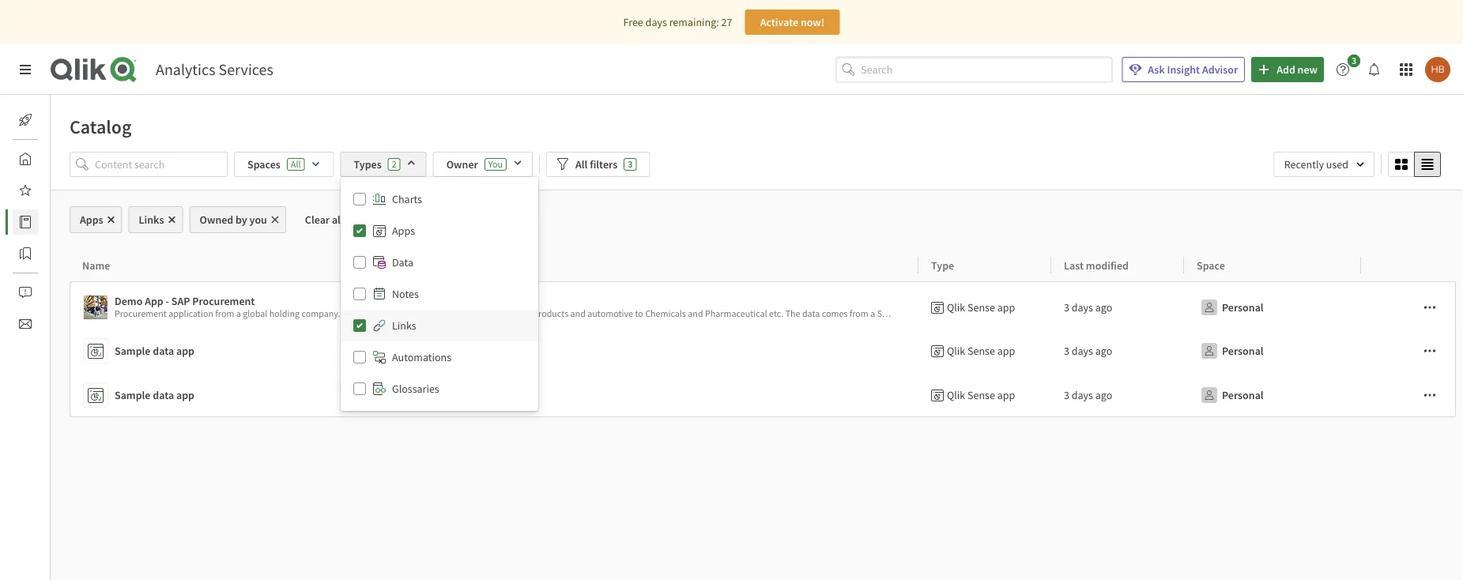Task type: describe. For each thing, give the bounding box(es) containing it.
company.
[[302, 307, 340, 320]]

favorites image
[[19, 184, 32, 197]]

alerts
[[51, 285, 77, 300]]

activate now!
[[760, 15, 825, 29]]

catalog inside 'catalog' link
[[51, 215, 86, 229]]

1 more actions image from the top
[[1424, 301, 1436, 314]]

analytics services
[[156, 60, 273, 79]]

2 and from the left
[[688, 307, 703, 320]]

1 qlik sense app cell from the top
[[918, 281, 1051, 329]]

links inside links button
[[139, 213, 164, 227]]

services
[[219, 60, 273, 79]]

add
[[1277, 62, 1295, 77]]

new
[[1298, 62, 1318, 77]]

recently used
[[1284, 157, 1348, 172]]

2 ago from the top
[[1095, 344, 1112, 358]]

are
[[442, 307, 455, 320]]

3 days ago cell for personal cell for second more actions 'icon' from the bottom
[[1051, 329, 1184, 373]]

modified
[[1086, 258, 1129, 272]]

1 the from the left
[[342, 307, 357, 320]]

app for qlik sense app cell associated with third more actions 'icon' from the top's sample data app button
[[997, 388, 1015, 402]]

remaining:
[[669, 15, 719, 29]]

personal button for personal cell associated with third more actions 'icon' from the top
[[1197, 383, 1267, 408]]

application
[[169, 307, 213, 320]]

now!
[[801, 15, 825, 29]]

companies
[[397, 307, 440, 320]]

qlik sense app cell for third more actions 'icon' from the top's sample data app button
[[918, 373, 1051, 417]]

personal cell for second more actions 'icon' from the bottom
[[1184, 329, 1361, 373]]

name
[[82, 258, 110, 272]]

system.
[[909, 307, 940, 320]]

howard brown image
[[1425, 57, 1450, 82]]

3 for 1st more actions 'icon' from the top of the page's personal cell
[[1064, 300, 1069, 315]]

-
[[166, 294, 169, 308]]

to
[[635, 307, 643, 320]]

catalog link
[[13, 209, 86, 235]]

switch view group
[[1388, 152, 1441, 177]]

space
[[1197, 258, 1225, 272]]

3 days ago for 3 days ago button for personal cell for second more actions 'icon' from the bottom 3 days ago cell
[[1064, 344, 1112, 358]]

alerts image
[[19, 286, 32, 299]]

collections image
[[19, 247, 32, 260]]

1 horizontal spatial procurement
[[192, 294, 255, 308]]

owned by you button
[[189, 206, 286, 233]]

spaces
[[247, 157, 280, 172]]

etc.
[[769, 307, 784, 320]]

ask insight advisor button
[[1122, 57, 1245, 82]]

electronic
[[492, 307, 531, 320]]

apps inside filters region
[[392, 224, 415, 238]]

subscriptions image
[[19, 318, 32, 330]]

apps inside button
[[80, 213, 103, 227]]

demo
[[115, 294, 143, 308]]

days for 1st more actions 'icon' from the top of the page's personal cell
[[1072, 300, 1093, 315]]

2 a from the left
[[870, 307, 875, 320]]

1 sense from the top
[[968, 300, 995, 315]]

automations
[[392, 350, 451, 364]]

filters region
[[51, 149, 1463, 411]]

activate
[[760, 15, 798, 29]]

27
[[721, 15, 732, 29]]

analytics
[[156, 60, 215, 79]]

analytics services element
[[156, 60, 273, 79]]

daughter
[[359, 307, 395, 320]]

ask
[[1148, 62, 1165, 77]]

alerts link
[[13, 280, 77, 305]]

holding
[[269, 307, 300, 320]]

sample for third more actions 'icon' from the top's sample data app button
[[115, 388, 151, 402]]

3 days ago button for 3 days ago cell associated with personal cell associated with third more actions 'icon' from the top
[[1064, 383, 1112, 408]]

chemicals
[[645, 307, 686, 320]]

1 horizontal spatial sap
[[877, 307, 893, 320]]

owned
[[200, 213, 233, 227]]

3 days ago for 3 days ago cell associated with personal cell associated with third more actions 'icon' from the top 3 days ago button
[[1064, 388, 1112, 402]]

qlik sense app image
[[84, 296, 107, 319]]

0 vertical spatial catalog
[[70, 115, 132, 138]]

app for qlik sense app cell related to second more actions 'icon' from the bottom's sample data app button
[[997, 344, 1015, 358]]

sense for second more actions 'icon' from the bottom's sample data app button
[[968, 344, 995, 358]]

type
[[931, 258, 954, 272]]

all for all filters
[[575, 157, 588, 172]]

1 personal from the top
[[1222, 300, 1264, 315]]

home link
[[13, 146, 78, 172]]

apps button
[[70, 206, 122, 233]]

qlik sense app cell for second more actions 'icon' from the bottom's sample data app button
[[918, 329, 1051, 373]]

app for third qlik sense app cell from the bottom of the page
[[997, 300, 1015, 315]]

days for personal cell for second more actions 'icon' from the bottom
[[1072, 344, 1093, 358]]

in
[[482, 307, 490, 320]]

3 more actions image from the top
[[1424, 389, 1436, 402]]

data inside demo app - sap procurement procurement application from a global holding company. the daughter companies are active in electronic products and automotive to chemicals and pharmaceutical etc. the data comes from a sap bw system.
[[802, 307, 820, 320]]

personal button for personal cell for second more actions 'icon' from the bottom
[[1197, 338, 1267, 364]]

1 a from the left
[[236, 307, 241, 320]]

global
[[243, 307, 267, 320]]

open sidebar menu image
[[19, 63, 32, 76]]

qlik sense app for second more actions 'icon' from the bottom's sample data app button
[[947, 344, 1015, 358]]



Task type: vqa. For each thing, say whether or not it's contained in the screenshot.
3
yes



Task type: locate. For each thing, give the bounding box(es) containing it.
a
[[236, 307, 241, 320], [870, 307, 875, 320]]

1 qlik from the top
[[947, 300, 965, 315]]

1 horizontal spatial a
[[870, 307, 875, 320]]

add new button
[[1251, 57, 1324, 82]]

0 horizontal spatial from
[[215, 307, 234, 320]]

3 3 days ago from the top
[[1064, 388, 1112, 402]]

the
[[342, 307, 357, 320], [785, 307, 800, 320]]

1 ago from the top
[[1095, 300, 1112, 315]]

add new
[[1277, 62, 1318, 77]]

data
[[392, 255, 413, 270]]

clear all button
[[292, 206, 356, 233]]

and right products
[[570, 307, 586, 320]]

2 from from the left
[[850, 307, 869, 320]]

0 vertical spatial sample
[[115, 344, 151, 358]]

0 vertical spatial sense
[[968, 300, 995, 315]]

0 vertical spatial ago
[[1095, 300, 1112, 315]]

personal cell for third more actions 'icon' from the top
[[1184, 373, 1361, 417]]

notes
[[392, 287, 419, 301]]

2 sense from the top
[[968, 344, 995, 358]]

0 vertical spatial data
[[802, 307, 820, 320]]

0 horizontal spatial apps
[[80, 213, 103, 227]]

and right chemicals
[[688, 307, 703, 320]]

2 sample from the top
[[115, 388, 151, 402]]

2 cell from the top
[[1361, 329, 1456, 373]]

1 personal button from the top
[[1197, 295, 1267, 320]]

used
[[1326, 157, 1348, 172]]

apps
[[80, 213, 103, 227], [392, 224, 415, 238]]

active
[[457, 307, 480, 320]]

0 vertical spatial sample data app button
[[83, 335, 912, 367]]

1 vertical spatial personal button
[[1197, 338, 1267, 364]]

2 vertical spatial qlik
[[947, 388, 965, 402]]

sample
[[115, 344, 151, 358], [115, 388, 151, 402]]

2 vertical spatial 3 days ago
[[1064, 388, 1112, 402]]

app
[[145, 294, 163, 308]]

1 and from the left
[[570, 307, 586, 320]]

0 horizontal spatial procurement
[[115, 307, 167, 320]]

0 horizontal spatial links
[[139, 213, 164, 227]]

products
[[533, 307, 568, 320]]

1 3 days ago cell from the top
[[1051, 281, 1184, 329]]

owned by you
[[200, 213, 267, 227]]

2 3 days ago cell from the top
[[1051, 329, 1184, 373]]

qlik sense app cell
[[918, 281, 1051, 329], [918, 329, 1051, 373], [918, 373, 1051, 417]]

0 horizontal spatial all
[[291, 158, 301, 170]]

2 vertical spatial more actions image
[[1424, 389, 1436, 402]]

3 qlik from the top
[[947, 388, 965, 402]]

catalog up home
[[70, 115, 132, 138]]

and
[[570, 307, 586, 320], [688, 307, 703, 320]]

procurement
[[192, 294, 255, 308], [115, 307, 167, 320]]

links
[[139, 213, 164, 227], [392, 319, 416, 333]]

catalog
[[70, 115, 132, 138], [51, 215, 86, 229]]

by
[[236, 213, 247, 227]]

0 horizontal spatial sap
[[171, 294, 190, 308]]

1 3 days ago from the top
[[1064, 300, 1112, 315]]

all right spaces
[[291, 158, 301, 170]]

0 vertical spatial links
[[139, 213, 164, 227]]

2 personal button from the top
[[1197, 338, 1267, 364]]

all filters
[[575, 157, 617, 172]]

3 days ago button
[[1064, 295, 1112, 320], [1064, 338, 1112, 364], [1064, 383, 1112, 408]]

0 vertical spatial qlik
[[947, 300, 965, 315]]

2
[[392, 158, 397, 170]]

3 personal from the top
[[1222, 388, 1264, 402]]

sample data app for third more actions 'icon' from the top's sample data app button
[[115, 388, 194, 402]]

2 qlik from the top
[[947, 344, 965, 358]]

2 sample data app from the top
[[115, 388, 194, 402]]

sample data app for second more actions 'icon' from the bottom's sample data app button
[[115, 344, 194, 358]]

sense
[[968, 300, 995, 315], [968, 344, 995, 358], [968, 388, 995, 402]]

all
[[575, 157, 588, 172], [291, 158, 301, 170]]

from left the global
[[215, 307, 234, 320]]

sample data app button
[[83, 335, 912, 367], [83, 379, 912, 411]]

3 days ago
[[1064, 300, 1112, 315], [1064, 344, 1112, 358], [1064, 388, 1112, 402]]

pharmaceutical
[[705, 307, 767, 320]]

1 horizontal spatial from
[[850, 307, 869, 320]]

ago
[[1095, 300, 1112, 315], [1095, 344, 1112, 358], [1095, 388, 1112, 402]]

more actions image
[[1424, 301, 1436, 314], [1424, 345, 1436, 357], [1424, 389, 1436, 402]]

1 horizontal spatial and
[[688, 307, 703, 320]]

bw
[[895, 307, 908, 320]]

links right the apps button
[[139, 213, 164, 227]]

3 ago from the top
[[1095, 388, 1112, 402]]

sample data app
[[115, 344, 194, 358], [115, 388, 194, 402]]

cell for 1st more actions 'icon' from the top of the page's personal cell
[[1361, 281, 1456, 329]]

0 horizontal spatial a
[[236, 307, 241, 320]]

searchbar element
[[836, 57, 1112, 82]]

1 vertical spatial sample
[[115, 388, 151, 402]]

the left daughter
[[342, 307, 357, 320]]

qlik for third more actions 'icon' from the top's sample data app button
[[947, 388, 965, 402]]

3 button
[[1330, 55, 1365, 82]]

charts
[[392, 192, 422, 206]]

0 vertical spatial more actions image
[[1424, 301, 1436, 314]]

last
[[1064, 258, 1084, 272]]

from
[[215, 307, 234, 320], [850, 307, 869, 320]]

1 sample from the top
[[115, 344, 151, 358]]

all left filters
[[575, 157, 588, 172]]

personal button
[[1197, 295, 1267, 320], [1197, 338, 1267, 364], [1197, 383, 1267, 408]]

1 horizontal spatial links
[[392, 319, 416, 333]]

insight
[[1167, 62, 1200, 77]]

days
[[645, 15, 667, 29], [1072, 300, 1093, 315], [1072, 344, 1093, 358], [1072, 388, 1093, 402]]

personal
[[1222, 300, 1264, 315], [1222, 344, 1264, 358], [1222, 388, 1264, 402]]

links button
[[129, 206, 183, 233]]

2 3 days ago button from the top
[[1064, 338, 1112, 364]]

0 vertical spatial personal
[[1222, 300, 1264, 315]]

2 personal from the top
[[1222, 344, 1264, 358]]

cell for personal cell for second more actions 'icon' from the bottom
[[1361, 329, 1456, 373]]

3 3 days ago button from the top
[[1064, 383, 1112, 408]]

demo app - sap procurement procurement application from a global holding company. the daughter companies are active in electronic products and automotive to chemicals and pharmaceutical etc. the data comes from a sap bw system.
[[115, 294, 940, 320]]

data
[[802, 307, 820, 320], [153, 344, 174, 358], [153, 388, 174, 402]]

clear all
[[305, 213, 344, 227]]

1 vertical spatial catalog
[[51, 215, 86, 229]]

free
[[623, 15, 643, 29]]

from right comes
[[850, 307, 869, 320]]

1 horizontal spatial apps
[[392, 224, 415, 238]]

procurement right qlik sense app image
[[115, 307, 167, 320]]

2 qlik sense app cell from the top
[[918, 329, 1051, 373]]

2 vertical spatial ago
[[1095, 388, 1112, 402]]

2 sample data app button from the top
[[83, 379, 912, 411]]

apps up name
[[80, 213, 103, 227]]

Content search text field
[[95, 152, 228, 177]]

app
[[997, 300, 1015, 315], [176, 344, 194, 358], [997, 344, 1015, 358], [176, 388, 194, 402], [997, 388, 1015, 402]]

sense for third more actions 'icon' from the top's sample data app button
[[968, 388, 995, 402]]

3 days ago button for personal cell for second more actions 'icon' from the bottom 3 days ago cell
[[1064, 338, 1112, 364]]

sap left bw
[[877, 307, 893, 320]]

1 cell from the top
[[1361, 281, 1456, 329]]

1 vertical spatial 3 days ago
[[1064, 344, 1112, 358]]

days for personal cell associated with third more actions 'icon' from the top
[[1072, 388, 1093, 402]]

home
[[51, 152, 78, 166]]

cell
[[1361, 281, 1456, 329], [1361, 329, 1456, 373], [1361, 373, 1456, 417]]

sample for second more actions 'icon' from the bottom's sample data app button
[[115, 344, 151, 358]]

1 vertical spatial sample data app
[[115, 388, 194, 402]]

2 vertical spatial sense
[[968, 388, 995, 402]]

sample data app button for third more actions 'icon' from the top
[[83, 379, 912, 411]]

1 qlik sense app from the top
[[947, 300, 1015, 315]]

glossaries
[[392, 382, 439, 396]]

3 days ago cell for personal cell associated with third more actions 'icon' from the top
[[1051, 373, 1184, 417]]

3 personal button from the top
[[1197, 383, 1267, 408]]

1 personal cell from the top
[[1184, 281, 1361, 329]]

all for all
[[291, 158, 301, 170]]

2 qlik sense app from the top
[[947, 344, 1015, 358]]

2 3 days ago from the top
[[1064, 344, 1112, 358]]

filters
[[590, 157, 617, 172]]

cell for personal cell associated with third more actions 'icon' from the top
[[1361, 373, 1456, 417]]

qlik
[[947, 300, 965, 315], [947, 344, 965, 358], [947, 388, 965, 402]]

sap
[[171, 294, 190, 308], [877, 307, 893, 320]]

personal button for 1st more actions 'icon' from the top of the page's personal cell
[[1197, 295, 1267, 320]]

2 vertical spatial qlik sense app
[[947, 388, 1015, 402]]

1 vertical spatial sample data app button
[[83, 379, 912, 411]]

0 vertical spatial 3 days ago button
[[1064, 295, 1112, 320]]

comes
[[822, 307, 848, 320]]

qlik sense app for third more actions 'icon' from the top's sample data app button
[[947, 388, 1015, 402]]

3 for personal cell for second more actions 'icon' from the bottom
[[1064, 344, 1069, 358]]

1 vertical spatial qlik
[[947, 344, 965, 358]]

3 days ago cell
[[1051, 281, 1184, 329], [1051, 329, 1184, 373], [1051, 373, 1184, 417]]

clear
[[305, 213, 330, 227]]

sample data app button for second more actions 'icon' from the bottom
[[83, 335, 912, 367]]

sap right the '-'
[[171, 294, 190, 308]]

1 vertical spatial links
[[392, 319, 416, 333]]

Search text field
[[861, 57, 1112, 82]]

activate now! link
[[745, 9, 840, 35]]

ask insight advisor
[[1148, 62, 1238, 77]]

2 personal cell from the top
[[1184, 329, 1361, 373]]

1 vertical spatial 3 days ago button
[[1064, 338, 1112, 364]]

2 vertical spatial personal button
[[1197, 383, 1267, 408]]

all
[[332, 213, 344, 227]]

3 days ago cell for 1st more actions 'icon' from the top of the page's personal cell
[[1051, 281, 1184, 329]]

3
[[1352, 55, 1356, 67], [628, 158, 633, 170], [1064, 300, 1069, 315], [1064, 344, 1069, 358], [1064, 388, 1069, 402]]

you
[[249, 213, 267, 227]]

a left bw
[[870, 307, 875, 320]]

2 the from the left
[[785, 307, 800, 320]]

a left the global
[[236, 307, 241, 320]]

owner
[[446, 157, 478, 172]]

navigation pane element
[[0, 101, 86, 343]]

3 days ago for 3 days ago cell related to 1st more actions 'icon' from the top of the page's personal cell 3 days ago button
[[1064, 300, 1112, 315]]

apps up data
[[392, 224, 415, 238]]

links inside filters region
[[392, 319, 416, 333]]

1 sample data app button from the top
[[83, 335, 912, 367]]

3 qlik sense app from the top
[[947, 388, 1015, 402]]

2 vertical spatial 3 days ago button
[[1064, 383, 1112, 408]]

3 3 days ago cell from the top
[[1051, 373, 1184, 417]]

types
[[354, 157, 382, 172]]

1 horizontal spatial the
[[785, 307, 800, 320]]

3 qlik sense app cell from the top
[[918, 373, 1051, 417]]

2 vertical spatial personal
[[1222, 388, 1264, 402]]

catalog up name
[[51, 215, 86, 229]]

1 sample data app from the top
[[115, 344, 194, 358]]

1 vertical spatial sense
[[968, 344, 995, 358]]

0 horizontal spatial and
[[570, 307, 586, 320]]

1 from from the left
[[215, 307, 234, 320]]

1 vertical spatial personal
[[1222, 344, 1264, 358]]

0 vertical spatial personal button
[[1197, 295, 1267, 320]]

2 more actions image from the top
[[1424, 345, 1436, 357]]

3 days ago button for 3 days ago cell related to 1st more actions 'icon' from the top of the page's personal cell
[[1064, 295, 1112, 320]]

2 vertical spatial data
[[153, 388, 174, 402]]

1 vertical spatial data
[[153, 344, 174, 358]]

3 personal cell from the top
[[1184, 373, 1361, 417]]

3 sense from the top
[[968, 388, 995, 402]]

qlik for second more actions 'icon' from the bottom's sample data app button
[[947, 344, 965, 358]]

personal cell for 1st more actions 'icon' from the top of the page
[[1184, 281, 1361, 329]]

procurement right the '-'
[[192, 294, 255, 308]]

Recently used field
[[1274, 152, 1375, 177]]

1 horizontal spatial all
[[575, 157, 588, 172]]

last modified
[[1064, 258, 1129, 272]]

the right etc.
[[785, 307, 800, 320]]

0 horizontal spatial the
[[342, 307, 357, 320]]

1 3 days ago button from the top
[[1064, 295, 1112, 320]]

3 cell from the top
[[1361, 373, 1456, 417]]

getting started image
[[19, 114, 32, 126]]

1 vertical spatial ago
[[1095, 344, 1112, 358]]

free days remaining: 27
[[623, 15, 732, 29]]

1 vertical spatial more actions image
[[1424, 345, 1436, 357]]

links down notes
[[392, 319, 416, 333]]

you
[[488, 158, 503, 170]]

0 vertical spatial sample data app
[[115, 344, 194, 358]]

3 for personal cell associated with third more actions 'icon' from the top
[[1064, 388, 1069, 402]]

0 vertical spatial qlik sense app
[[947, 300, 1015, 315]]

recently
[[1284, 157, 1324, 172]]

automotive
[[587, 307, 633, 320]]

advisor
[[1202, 62, 1238, 77]]

3 inside filters region
[[628, 158, 633, 170]]

1 vertical spatial qlik sense app
[[947, 344, 1015, 358]]

3 inside 3 'dropdown button'
[[1352, 55, 1356, 67]]

0 vertical spatial 3 days ago
[[1064, 300, 1112, 315]]

personal cell
[[1184, 281, 1361, 329], [1184, 329, 1361, 373], [1184, 373, 1361, 417]]



